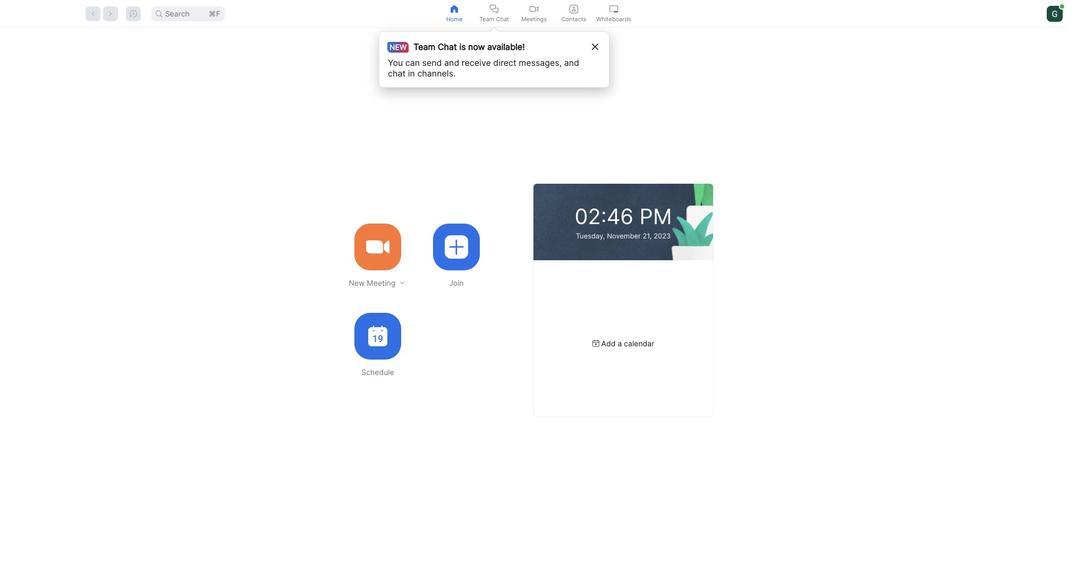 Task type: vqa. For each thing, say whether or not it's contained in the screenshot.
now
yes



Task type: describe. For each thing, give the bounding box(es) containing it.
avatar image
[[1047, 6, 1063, 22]]

contacts
[[562, 15, 587, 23]]

channels.
[[417, 68, 456, 79]]

team for team chat
[[479, 15, 494, 23]]

chat for team chat
[[496, 15, 509, 23]]

online image
[[1060, 4, 1065, 8]]

meetings
[[521, 15, 547, 23]]

chat for team chat is now available! you can send and receive direct messages, and chat in channels.
[[438, 41, 457, 52]]

02:46 pm tuesday, november 21, 2023
[[575, 203, 672, 240]]

2023
[[654, 231, 671, 240]]

meeting
[[367, 279, 396, 288]]

video on image
[[530, 5, 538, 13]]

02:46
[[575, 203, 634, 229]]

you can send and receive direct messages, and chat in channels. element
[[388, 57, 590, 79]]

plus squircle image
[[445, 235, 468, 259]]

send
[[422, 57, 442, 68]]

whiteboards button
[[594, 0, 634, 27]]

home small image
[[450, 5, 459, 13]]

1 and from the left
[[444, 57, 459, 68]]

21,
[[643, 231, 652, 240]]

available!
[[488, 41, 525, 52]]

join
[[449, 278, 464, 287]]

calendar
[[624, 339, 655, 348]]

is
[[459, 41, 466, 52]]

home tab panel
[[0, 28, 1068, 572]]

tooltip containing team chat is now available! you can send and receive direct messages, and chat in channels.
[[379, 27, 610, 88]]

new
[[349, 279, 365, 288]]

video camera on image
[[366, 235, 390, 259]]

in
[[408, 68, 415, 79]]

direct
[[493, 57, 517, 68]]

video on image
[[530, 5, 538, 13]]

home button
[[435, 0, 474, 27]]



Task type: locate. For each thing, give the bounding box(es) containing it.
chat
[[496, 15, 509, 23], [438, 41, 457, 52]]

tooltip
[[379, 27, 610, 88]]

close image
[[592, 44, 598, 50], [592, 44, 598, 50]]

and
[[444, 57, 459, 68], [564, 57, 579, 68]]

chat down team chat image
[[496, 15, 509, 23]]

1 vertical spatial team
[[414, 41, 436, 52]]

team inside button
[[479, 15, 494, 23]]

0 horizontal spatial team
[[414, 41, 436, 52]]

chat left is
[[438, 41, 457, 52]]

home
[[446, 15, 463, 23]]

team inside team chat is now available! you can send and receive direct messages, and chat in channels.
[[414, 41, 436, 52]]

and down team chat is now available! element on the top left
[[444, 57, 459, 68]]

1 vertical spatial chat
[[438, 41, 457, 52]]

tuesday,
[[576, 231, 605, 240]]

magnifier image
[[156, 10, 162, 17]]

chat
[[388, 68, 406, 79]]

whiteboards
[[596, 15, 631, 23]]

0 vertical spatial chat
[[496, 15, 509, 23]]

chat inside button
[[496, 15, 509, 23]]

add a calendar
[[601, 339, 655, 348]]

team up send
[[414, 41, 436, 52]]

a
[[618, 339, 622, 348]]

team chat button
[[474, 0, 514, 27]]

team for team chat is now available! you can send and receive direct messages, and chat in channels.
[[414, 41, 436, 52]]

can
[[405, 57, 420, 68]]

tab list
[[435, 0, 634, 27]]

november
[[607, 231, 641, 240]]

chat inside team chat is now available! you can send and receive direct messages, and chat in channels.
[[438, 41, 457, 52]]

new meeting
[[349, 279, 396, 288]]

home small image
[[450, 5, 459, 13]]

receive
[[462, 57, 491, 68]]

team chat is now available! element
[[391, 40, 525, 53]]

0 vertical spatial team
[[479, 15, 494, 23]]

and right messages,
[[564, 57, 579, 68]]

online image
[[1060, 4, 1065, 8]]

team down team chat icon
[[479, 15, 494, 23]]

magnifier image
[[156, 10, 162, 17]]

profile contact image
[[570, 5, 578, 13]]

team chat image
[[490, 5, 499, 13]]

1 horizontal spatial and
[[564, 57, 579, 68]]

tab list containing home
[[435, 0, 634, 27]]

2 and from the left
[[564, 57, 579, 68]]

add
[[601, 339, 616, 348]]

schedule
[[362, 368, 394, 377]]

1 horizontal spatial chat
[[496, 15, 509, 23]]

search
[[165, 9, 190, 18]]

contacts button
[[554, 0, 594, 27]]

schedule image
[[368, 326, 387, 347]]

meetings button
[[514, 0, 554, 27]]

⌘f
[[209, 9, 220, 18]]

pm
[[640, 203, 672, 229]]

0 horizontal spatial and
[[444, 57, 459, 68]]

plus squircle image
[[445, 235, 468, 259]]

0 horizontal spatial chat
[[438, 41, 457, 52]]

video camera on image
[[366, 235, 390, 259]]

profile contact image
[[570, 5, 578, 13]]

you
[[388, 57, 403, 68]]

1 horizontal spatial team
[[479, 15, 494, 23]]

messages,
[[519, 57, 562, 68]]

now
[[468, 41, 485, 52]]

team
[[479, 15, 494, 23], [414, 41, 436, 52]]

team chat is now available! you can send and receive direct messages, and chat in channels.
[[388, 41, 579, 79]]

team chat
[[479, 15, 509, 23]]

team chat image
[[490, 5, 499, 13]]

whiteboard small image
[[610, 5, 618, 13], [610, 5, 618, 13]]

add a calendar link
[[592, 339, 655, 348]]

calendar add calendar image
[[592, 340, 599, 347], [592, 340, 599, 347]]

chevron down small image
[[399, 280, 406, 287], [399, 280, 406, 287]]



